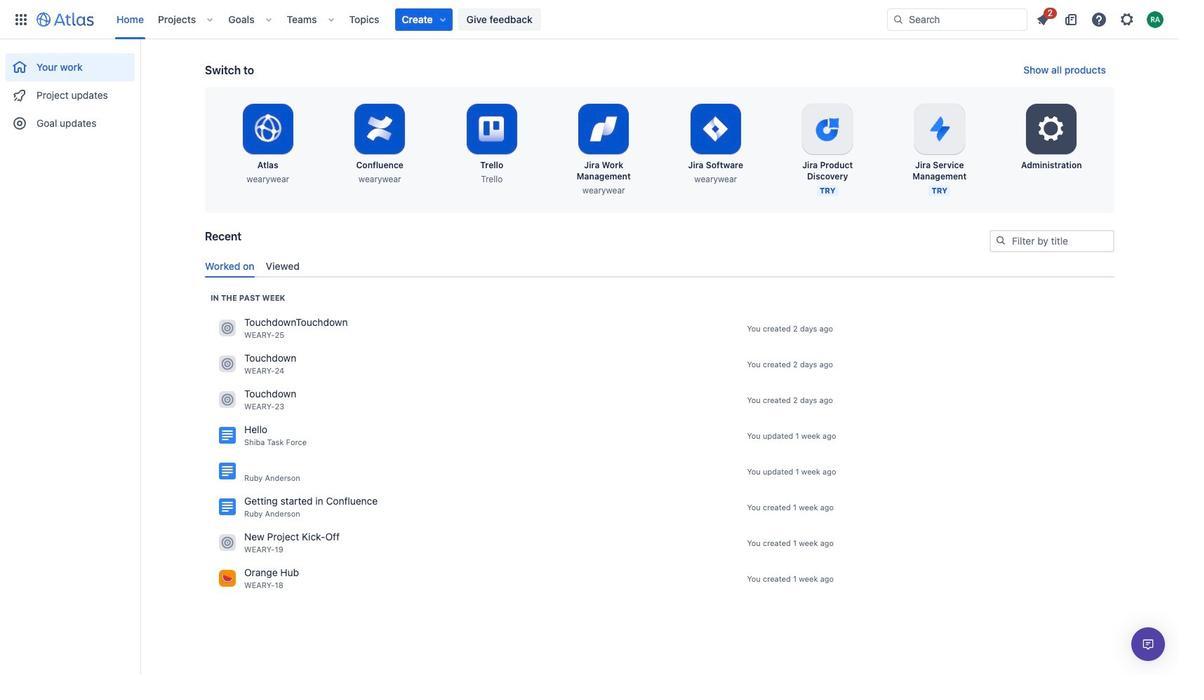 Task type: describe. For each thing, give the bounding box(es) containing it.
3 townsquare image from the top
[[219, 571, 236, 588]]

notifications image
[[1035, 11, 1051, 28]]

Search field
[[887, 8, 1028, 31]]

account image
[[1147, 11, 1164, 28]]

confluence image
[[219, 428, 236, 445]]

2 confluence image from the top
[[219, 499, 236, 516]]

settings image
[[1035, 112, 1068, 146]]

switch to... image
[[13, 11, 29, 28]]

top element
[[8, 0, 887, 39]]

1 townsquare image from the top
[[219, 320, 236, 337]]

search image
[[995, 235, 1006, 246]]



Task type: vqa. For each thing, say whether or not it's contained in the screenshot.
first confluence icon from the top of the page
yes



Task type: locate. For each thing, give the bounding box(es) containing it.
1 confluence image from the top
[[219, 463, 236, 480]]

2 vertical spatial townsquare image
[[219, 571, 236, 588]]

None search field
[[887, 8, 1028, 31]]

group
[[6, 39, 135, 142]]

1 vertical spatial confluence image
[[219, 499, 236, 516]]

2 townsquare image from the top
[[219, 535, 236, 552]]

search image
[[893, 14, 904, 25]]

Filter by title field
[[991, 232, 1113, 251]]

confluence image
[[219, 463, 236, 480], [219, 499, 236, 516]]

0 vertical spatial confluence image
[[219, 463, 236, 480]]

townsquare image
[[219, 392, 236, 409], [219, 535, 236, 552]]

1 vertical spatial townsquare image
[[219, 535, 236, 552]]

0 vertical spatial townsquare image
[[219, 392, 236, 409]]

settings image
[[1119, 11, 1136, 28]]

1 vertical spatial townsquare image
[[219, 356, 236, 373]]

1 townsquare image from the top
[[219, 392, 236, 409]]

tab list
[[199, 255, 1120, 278]]

help image
[[1091, 11, 1108, 28]]

heading
[[211, 293, 285, 304]]

banner
[[0, 0, 1179, 39]]

townsquare image
[[219, 320, 236, 337], [219, 356, 236, 373], [219, 571, 236, 588]]

2 townsquare image from the top
[[219, 356, 236, 373]]

0 vertical spatial townsquare image
[[219, 320, 236, 337]]



